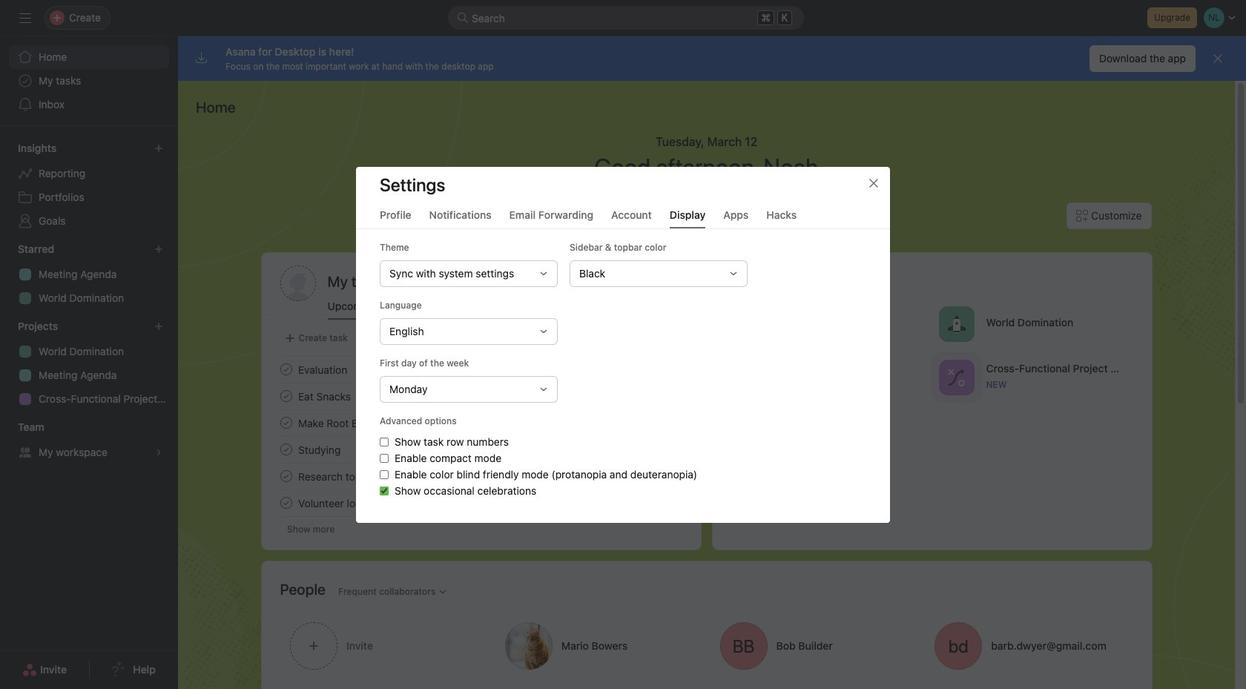 Task type: describe. For each thing, give the bounding box(es) containing it.
3 mark complete checkbox from the top
[[277, 441, 295, 459]]

1 mark complete checkbox from the top
[[277, 361, 295, 379]]

hide sidebar image
[[19, 12, 31, 24]]

prominent image
[[457, 12, 469, 24]]

2 mark complete checkbox from the top
[[277, 468, 295, 485]]

add profile photo image
[[280, 266, 316, 301]]

projects element
[[0, 313, 178, 414]]

dismiss image
[[1213, 53, 1225, 65]]

3 mark complete image from the top
[[277, 468, 295, 485]]

3 mark complete checkbox from the top
[[277, 494, 295, 512]]

2 mark complete image from the top
[[277, 414, 295, 432]]

teams element
[[0, 414, 178, 468]]

3 mark complete image from the top
[[277, 494, 295, 512]]

mark complete image for 3rd mark complete checkbox from the top of the page
[[277, 441, 295, 459]]

2 mark complete checkbox from the top
[[277, 387, 295, 405]]



Task type: locate. For each thing, give the bounding box(es) containing it.
2 mark complete image from the top
[[277, 441, 295, 459]]

mark complete image
[[277, 361, 295, 379], [277, 414, 295, 432], [277, 468, 295, 485]]

mark complete image
[[277, 387, 295, 405], [277, 441, 295, 459], [277, 494, 295, 512]]

1 vertical spatial mark complete checkbox
[[277, 468, 295, 485]]

mark complete image for second mark complete checkbox from the top
[[277, 387, 295, 405]]

1 mark complete image from the top
[[277, 387, 295, 405]]

Mark complete checkbox
[[277, 361, 295, 379], [277, 387, 295, 405], [277, 441, 295, 459]]

None checkbox
[[380, 438, 389, 446], [380, 454, 389, 463], [380, 470, 389, 479], [380, 438, 389, 446], [380, 454, 389, 463], [380, 470, 389, 479]]

close image
[[868, 177, 880, 189]]

global element
[[0, 36, 178, 125]]

2 vertical spatial mark complete image
[[277, 494, 295, 512]]

insights element
[[0, 135, 178, 236]]

0 vertical spatial mark complete checkbox
[[277, 361, 295, 379]]

0 vertical spatial mark complete image
[[277, 361, 295, 379]]

1 mark complete checkbox from the top
[[277, 414, 295, 432]]

1 mark complete image from the top
[[277, 361, 295, 379]]

line_and_symbols image
[[948, 369, 966, 386]]

1 vertical spatial mark complete checkbox
[[277, 387, 295, 405]]

Mark complete checkbox
[[277, 414, 295, 432], [277, 468, 295, 485], [277, 494, 295, 512]]

2 vertical spatial mark complete image
[[277, 468, 295, 485]]

0 vertical spatial mark complete image
[[277, 387, 295, 405]]

None checkbox
[[380, 487, 389, 495]]

rocket image
[[948, 315, 966, 333]]

0 vertical spatial mark complete checkbox
[[277, 414, 295, 432]]

2 vertical spatial mark complete checkbox
[[277, 494, 295, 512]]

1 vertical spatial mark complete image
[[277, 441, 295, 459]]

1 vertical spatial mark complete image
[[277, 414, 295, 432]]

starred element
[[0, 236, 178, 313]]

2 vertical spatial mark complete checkbox
[[277, 441, 295, 459]]



Task type: vqa. For each thing, say whether or not it's contained in the screenshot.
2nd Mark complete option from the top
yes



